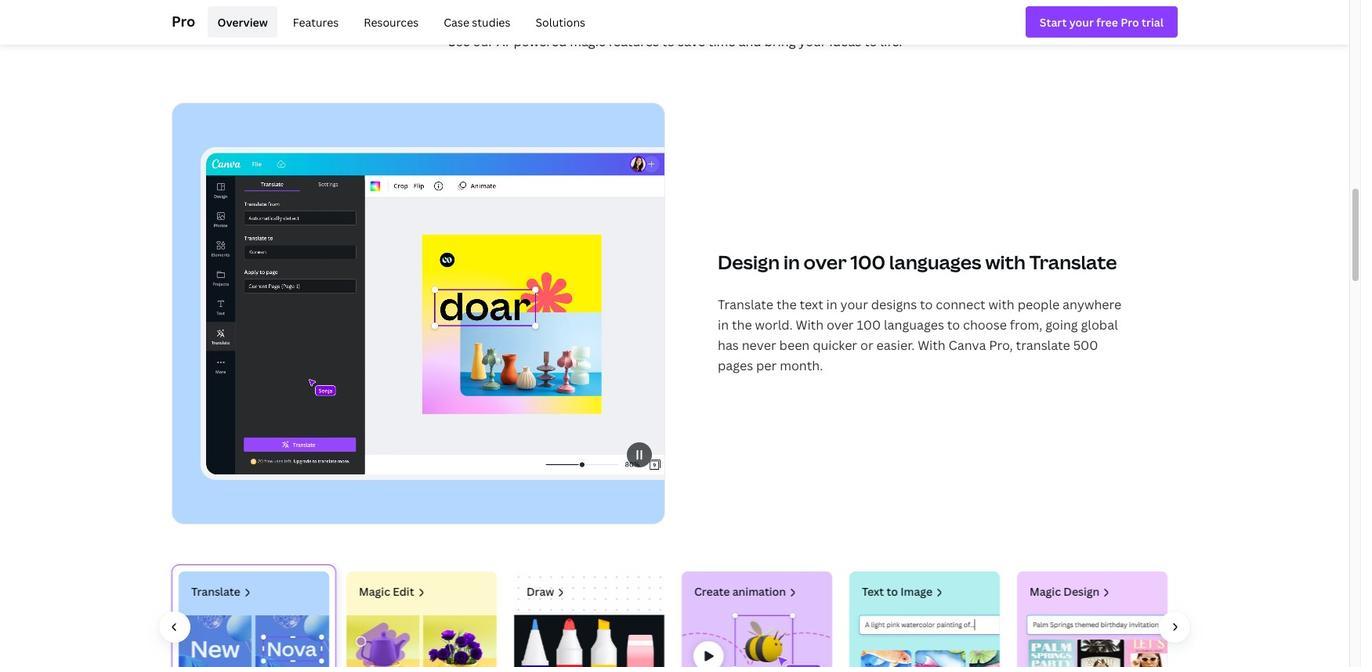 Task type: locate. For each thing, give the bounding box(es) containing it.
menu bar inside pro element
[[202, 6, 595, 38]]

with
[[985, 249, 1026, 275], [989, 296, 1015, 314]]

create animation
[[694, 584, 786, 599]]

to left life.
[[864, 33, 877, 50]]

0 horizontal spatial with
[[796, 317, 824, 334]]

translate for translate
[[191, 584, 240, 599]]

languages
[[889, 249, 981, 275], [884, 317, 944, 334]]

1 horizontal spatial translate
[[718, 296, 773, 314]]

animation
[[732, 584, 786, 599]]

1 vertical spatial your
[[840, 296, 868, 314]]

1 vertical spatial with
[[989, 296, 1015, 314]]

in right text
[[826, 296, 837, 314]]

0 horizontal spatial translate
[[191, 584, 240, 599]]

magic
[[570, 33, 606, 50]]

languages up easier.
[[884, 317, 944, 334]]

translate inside button
[[191, 584, 240, 599]]

text to image
[[862, 584, 933, 599]]

resources link
[[354, 6, 428, 38]]

over
[[804, 249, 847, 275], [827, 317, 854, 334]]

translate
[[1016, 337, 1070, 354]]

0 vertical spatial the
[[776, 296, 797, 314]]

magic
[[359, 584, 390, 599], [1030, 584, 1061, 599]]

2 horizontal spatial in
[[826, 296, 837, 314]]

your left designs
[[840, 296, 868, 314]]

in up text
[[784, 249, 800, 275]]

0 horizontal spatial magic
[[359, 584, 390, 599]]

the
[[776, 296, 797, 314], [732, 317, 752, 334]]

the up has
[[732, 317, 752, 334]]

easier.
[[876, 337, 915, 354]]

0 horizontal spatial design
[[718, 249, 780, 275]]

design
[[718, 249, 780, 275], [1064, 584, 1100, 599]]

edit
[[393, 584, 414, 599]]

people
[[1018, 296, 1060, 314]]

your right the bring
[[799, 33, 826, 50]]

magic for magic design
[[1030, 584, 1061, 599]]

magic edit button
[[339, 565, 504, 668]]

1 magic from the left
[[359, 584, 390, 599]]

menu bar containing overview
[[202, 6, 595, 38]]

0 vertical spatial languages
[[889, 249, 981, 275]]

life.
[[880, 33, 902, 50]]

0 vertical spatial translate
[[1029, 249, 1117, 275]]

1 vertical spatial the
[[732, 317, 752, 334]]

translate
[[1029, 249, 1117, 275], [718, 296, 773, 314], [191, 584, 240, 599]]

in
[[784, 249, 800, 275], [826, 296, 837, 314], [718, 317, 729, 334]]

with left canva
[[918, 337, 946, 354]]

100 up designs
[[851, 249, 885, 275]]

1 vertical spatial 100
[[857, 317, 881, 334]]

100 up or
[[857, 317, 881, 334]]

0 horizontal spatial in
[[718, 317, 729, 334]]

anywhere
[[1063, 296, 1122, 314]]

1 vertical spatial translate
[[718, 296, 773, 314]]

time
[[708, 33, 735, 50]]

0 horizontal spatial the
[[732, 317, 752, 334]]

0 horizontal spatial your
[[799, 33, 826, 50]]

with up choose
[[989, 296, 1015, 314]]

2 vertical spatial in
[[718, 317, 729, 334]]

canva
[[949, 337, 986, 354]]

features
[[609, 33, 659, 50]]

our
[[473, 33, 494, 50]]

powered
[[514, 33, 567, 50]]

per
[[756, 357, 777, 375]]

pages
[[718, 357, 753, 375]]

100
[[851, 249, 885, 275], [857, 317, 881, 334]]

design in over 100 languages with translate
[[718, 249, 1117, 275]]

2 magic from the left
[[1030, 584, 1061, 599]]

draw
[[527, 584, 554, 599]]

1 horizontal spatial in
[[784, 249, 800, 275]]

save
[[678, 33, 705, 50]]

1 horizontal spatial your
[[840, 296, 868, 314]]

with down text
[[796, 317, 824, 334]]

1 vertical spatial over
[[827, 317, 854, 334]]

case studies
[[444, 14, 510, 29]]

translate inside translate the text in your designs to connect with people anywhere in the world. with over 100 languages to choose from, going global has never been quicker or easier. with canva pro, translate 500 pages per month.
[[718, 296, 773, 314]]

1 vertical spatial languages
[[884, 317, 944, 334]]

1 vertical spatial design
[[1064, 584, 1100, 599]]

languages up connect
[[889, 249, 981, 275]]

menu bar
[[202, 6, 595, 38]]

use our ai-powered magic features to save time and bring your ideas to life.
[[447, 33, 902, 50]]

in up has
[[718, 317, 729, 334]]

to right designs
[[920, 296, 933, 314]]

1 horizontal spatial with
[[918, 337, 946, 354]]

global
[[1081, 317, 1118, 334]]

over up the quicker
[[827, 317, 854, 334]]

1 horizontal spatial magic
[[1030, 584, 1061, 599]]

never
[[742, 337, 776, 354]]

to right text
[[887, 584, 898, 599]]

pro
[[172, 11, 195, 30]]

with up the people at right top
[[985, 249, 1026, 275]]

been
[[779, 337, 810, 354]]

over up text
[[804, 249, 847, 275]]

1 vertical spatial with
[[918, 337, 946, 354]]

with
[[796, 317, 824, 334], [918, 337, 946, 354]]

the up the world. in the right of the page
[[776, 296, 797, 314]]

2 vertical spatial translate
[[191, 584, 240, 599]]

0 vertical spatial with
[[796, 317, 824, 334]]

0 vertical spatial with
[[985, 249, 1026, 275]]

magic design
[[1030, 584, 1100, 599]]

magic edit
[[359, 584, 414, 599]]

to
[[662, 33, 675, 50], [864, 33, 877, 50], [920, 296, 933, 314], [947, 317, 960, 334], [887, 584, 898, 599]]

magic design button
[[1010, 565, 1175, 668]]

1 horizontal spatial design
[[1064, 584, 1100, 599]]

to down connect
[[947, 317, 960, 334]]

with inside translate the text in your designs to connect with people anywhere in the world. with over 100 languages to choose from, going global has never been quicker or easier. with canva pro, translate 500 pages per month.
[[989, 296, 1015, 314]]

quicker
[[813, 337, 857, 354]]

your
[[799, 33, 826, 50], [840, 296, 868, 314]]

0 vertical spatial design
[[718, 249, 780, 275]]

design inside button
[[1064, 584, 1100, 599]]



Task type: vqa. For each thing, say whether or not it's contained in the screenshot.
Style
no



Task type: describe. For each thing, give the bounding box(es) containing it.
0 vertical spatial your
[[799, 33, 826, 50]]

500
[[1073, 337, 1098, 354]]

case studies link
[[434, 6, 520, 38]]

world.
[[755, 317, 793, 334]]

month.
[[780, 357, 823, 375]]

choose
[[963, 317, 1007, 334]]

or
[[860, 337, 873, 354]]

pro,
[[989, 337, 1013, 354]]

0 vertical spatial over
[[804, 249, 847, 275]]

designs
[[871, 296, 917, 314]]

resources
[[364, 14, 419, 29]]

2 horizontal spatial translate
[[1029, 249, 1117, 275]]

translate the text in your designs to connect with people anywhere in the world. with over 100 languages to choose from, going global has never been quicker or easier. with canva pro, translate 500 pages per month.
[[718, 296, 1122, 375]]

to left save
[[662, 33, 675, 50]]

magic for magic edit
[[359, 584, 390, 599]]

translate for translate the text in your designs to connect with people anywhere in the world. with over 100 languages to choose from, going global has never been quicker or easier. with canva pro, translate 500 pages per month.
[[718, 296, 773, 314]]

has
[[718, 337, 739, 354]]

draw button
[[507, 565, 672, 668]]

1 horizontal spatial the
[[776, 296, 797, 314]]

studies
[[472, 14, 510, 29]]

use
[[447, 33, 470, 50]]

bring
[[764, 33, 796, 50]]

languages inside translate the text in your designs to connect with people anywhere in the world. with over 100 languages to choose from, going global has never been quicker or easier. with canva pro, translate 500 pages per month.
[[884, 317, 944, 334]]

ai-
[[497, 33, 514, 50]]

your inside translate the text in your designs to connect with people anywhere in the world. with over 100 languages to choose from, going global has never been quicker or easier. with canva pro, translate 500 pages per month.
[[840, 296, 868, 314]]

pro element
[[172, 0, 1178, 44]]

features
[[293, 14, 339, 29]]

0 vertical spatial in
[[784, 249, 800, 275]]

0 vertical spatial 100
[[851, 249, 885, 275]]

from,
[[1010, 317, 1042, 334]]

going
[[1045, 317, 1078, 334]]

create
[[694, 584, 730, 599]]

to inside button
[[887, 584, 898, 599]]

overview
[[217, 14, 268, 29]]

ideas
[[829, 33, 861, 50]]

100 inside translate the text in your designs to connect with people anywhere in the world. with over 100 languages to choose from, going global has never been quicker or easier. with canva pro, translate 500 pages per month.
[[857, 317, 881, 334]]

text
[[800, 296, 823, 314]]

over inside translate the text in your designs to connect with people anywhere in the world. with over 100 languages to choose from, going global has never been quicker or easier. with canva pro, translate 500 pages per month.
[[827, 317, 854, 334]]

overview link
[[208, 6, 277, 38]]

features link
[[283, 6, 348, 38]]

solutions link
[[526, 6, 595, 38]]

case
[[444, 14, 469, 29]]

create animation button
[[675, 565, 839, 668]]

1 vertical spatial in
[[826, 296, 837, 314]]

connect
[[936, 296, 986, 314]]

and
[[738, 33, 761, 50]]

solutions
[[536, 14, 585, 29]]

text to image button
[[842, 565, 1007, 668]]

translate button
[[172, 565, 336, 668]]

image
[[901, 584, 933, 599]]

text
[[862, 584, 884, 599]]



